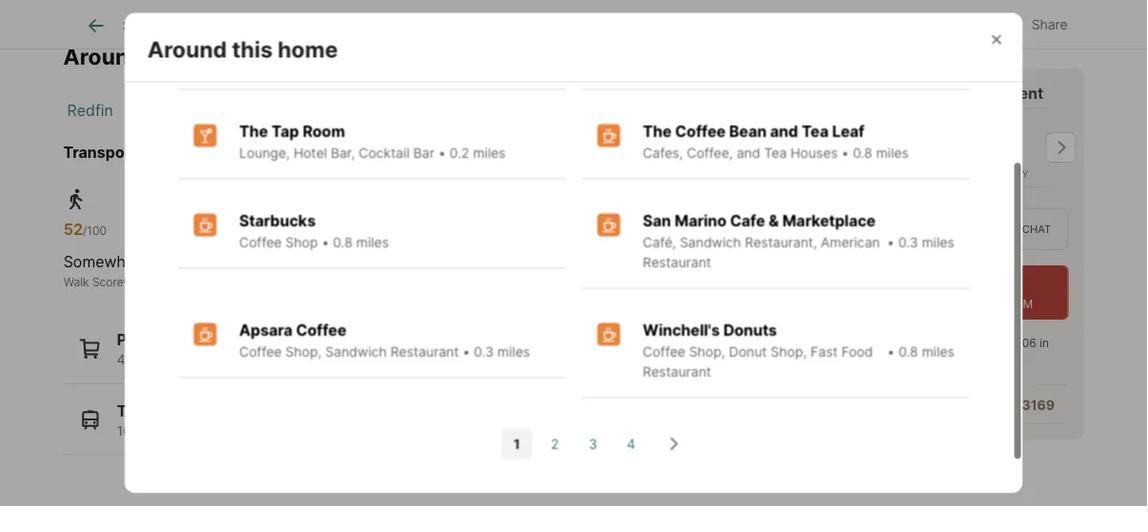 Task type: describe. For each thing, give the bounding box(es) containing it.
20,
[[195, 423, 215, 439]]

parks
[[307, 352, 341, 369]]

restaurant,
[[745, 235, 817, 251]]

around this home dialog
[[124, 0, 1023, 507]]

&
[[768, 212, 779, 230]]

shop, for coffee
[[285, 344, 321, 360]]

home inside dialog
[[277, 36, 337, 62]]

1 horizontal spatial a
[[875, 84, 884, 102]]

transit 10, 177, 179, 20, 20cc, 20cw, 258, 260, 267, 51, 52, 660, 662
[[117, 402, 493, 439]]

bar, inside "the raymond 1886 cocktail bar, american restaurant"
[[294, 56, 318, 72]]

shop, for shop,
[[770, 344, 807, 360]]

apsara
[[239, 321, 292, 340]]

6
[[295, 352, 303, 369]]

starbucks
[[239, 212, 315, 230]]

0 vertical spatial tea
[[801, 122, 828, 141]]

the
[[845, 354, 863, 368]]

around this home inside dialog
[[147, 36, 337, 62]]

in the last 30 days
[[845, 337, 1049, 368]]

with
[[839, 84, 872, 102]]

ask a question link
[[820, 397, 916, 413]]

groceries,
[[129, 352, 192, 369]]

last
[[866, 354, 885, 368]]

some transit
[[248, 253, 339, 272]]

winchell's donuts
[[643, 321, 777, 340]]

saturday
[[904, 168, 955, 180]]

coffee down apsara
[[239, 344, 281, 360]]

51,
[[392, 423, 409, 439]]

agents
[[883, 337, 920, 351]]

0 horizontal spatial this
[[148, 44, 188, 70]]

tour
[[956, 276, 987, 295]]

tomorrow
[[918, 297, 972, 311]]

• right last
[[887, 344, 895, 360]]

schedule tour next available: tomorrow at 9:00 am
[[837, 276, 1033, 311]]

the tap room lounge, hotel bar, cocktail bar • 0.2 miles
[[239, 122, 505, 161]]

somewhat for somewhat walkable walk score ®
[[63, 253, 140, 272]]

miles inside the coffee bean and tea leaf cafes, coffee, and tea houses • 0.8 miles
[[876, 145, 909, 161]]

american inside "the raymond 1886 cocktail bar, american restaurant"
[[321, 56, 381, 72]]

91106
[[1005, 337, 1037, 351]]

in inside in the last 30 days
[[1040, 337, 1049, 351]]

2 vertical spatial 0.8
[[898, 344, 918, 360]]

share button
[[989, 4, 1084, 43]]

coffee shop, donut shop, fast food restaurant
[[643, 344, 873, 380]]

room
[[302, 122, 345, 141]]

search tab list
[[63, 0, 695, 49]]

• inside starbucks coffee shop • 0.8 miles
[[321, 235, 329, 251]]

4 button
[[616, 429, 646, 459]]

tour for tour with a redfin premier agent
[[801, 84, 835, 102]]

miles inside san marino cafe & marketplace café, sandwich restaurant, american restaurant • 0.3 miles
[[922, 235, 954, 251]]

somewhat for somewhat bikeable
[[380, 253, 456, 272]]

shop
[[285, 235, 318, 251]]

coffee,
[[686, 145, 733, 161]]

• inside san marino cafe & marketplace café, sandwich restaurant, american restaurant • 0.3 miles
[[887, 235, 894, 251]]

knoll
[[262, 143, 299, 162]]

tour via video chat
[[935, 223, 1051, 236]]

lounge,
[[239, 145, 289, 161]]

places
[[117, 331, 166, 350]]

ask
[[820, 397, 845, 413]]

®
[[123, 276, 131, 290]]

somewhat walkable walk score ®
[[63, 253, 208, 290]]

led
[[923, 337, 939, 351]]

redfin for redfin agents led 30
[[845, 337, 880, 351]]

restaurant inside "the raymond 1886 cocktail bar, american restaurant"
[[384, 56, 453, 72]]

video
[[987, 223, 1020, 236]]

bar, inside the tap room lounge, hotel bar, cocktail bar • 0.2 miles
[[330, 145, 355, 161]]

redfin link
[[67, 101, 113, 120]]

miles inside the tap room lounge, hotel bar, cocktail bar • 0.2 miles
[[473, 145, 505, 161]]

267,
[[362, 423, 388, 439]]

30 for led
[[942, 337, 957, 351]]

Sunday button
[[981, 108, 1058, 188]]

friday
[[821, 168, 855, 180]]

20cw,
[[257, 423, 295, 439]]

10,
[[117, 423, 135, 439]]

marino
[[674, 212, 726, 230]]

• inside the tap room lounge, hotel bar, cocktail bar • 0.2 miles
[[438, 145, 445, 161]]

4 saturday
[[904, 128, 955, 180]]

1 tab from the left
[[190, 3, 292, 49]]

0.8 inside the coffee bean and tea leaf cafes, coffee, and tea houses • 0.8 miles
[[853, 145, 872, 161]]

(626)
[[949, 397, 986, 413]]

4 inside places 4 groceries, 26 restaurants, 6 parks
[[117, 352, 125, 369]]

(626) 684-3169
[[949, 397, 1055, 413]]

0.3 inside san marino cafe & marketplace café, sandwich restaurant, american restaurant • 0.3 miles
[[898, 235, 918, 251]]

660,
[[437, 423, 465, 439]]

around this home element
[[147, 13, 360, 63]]

coffee for the
[[675, 122, 725, 141]]

684-
[[989, 397, 1022, 413]]

• inside the coffee bean and tea leaf cafes, coffee, and tea houses • 0.8 miles
[[841, 145, 849, 161]]

2 tab from the left
[[292, 3, 435, 49]]

0.8 inside starbucks coffee shop • 0.8 miles
[[333, 235, 352, 251]]

somewhat bikeable
[[380, 253, 521, 272]]

winchell's
[[643, 321, 720, 340]]

tour in person
[[815, 223, 904, 236]]

restaurants,
[[216, 352, 291, 369]]

tour with a redfin premier agent
[[801, 84, 1044, 102]]

miles inside starbucks coffee shop • 0.8 miles
[[356, 235, 388, 251]]

search
[[123, 17, 168, 34]]

some
[[248, 253, 289, 272]]

donuts
[[723, 321, 777, 340]]

coffee inside coffee shop, donut shop, fast food restaurant
[[643, 344, 685, 360]]

at
[[975, 297, 985, 311]]

days
[[906, 354, 932, 368]]

cafes,
[[643, 145, 683, 161]]

52 /100
[[63, 221, 107, 240]]

3 inside nov 3 friday
[[821, 128, 843, 169]]

restaurant inside coffee shop, donut shop, fast food restaurant
[[643, 364, 711, 380]]

1
[[513, 436, 520, 452]]

cocktail inside "the raymond 1886 cocktail bar, american restaurant"
[[239, 56, 290, 72]]

0 horizontal spatial around
[[63, 44, 143, 70]]

walk
[[63, 276, 89, 290]]

san marino cafe & marketplace café, sandwich restaurant, american restaurant • 0.3 miles
[[643, 212, 954, 271]]

258,
[[299, 423, 326, 439]]

am
[[1016, 297, 1033, 311]]

share
[[1032, 17, 1068, 33]]

next image
[[1046, 133, 1076, 163]]

0 vertical spatial and
[[770, 122, 798, 141]]

transportation
[[63, 143, 175, 162]]

fast
[[810, 344, 838, 360]]

30 for last
[[888, 354, 903, 368]]



Task type: locate. For each thing, give the bounding box(es) containing it.
2 horizontal spatial 0.8
[[898, 344, 918, 360]]

cocktail left bar
[[358, 145, 409, 161]]

30 down agents
[[888, 354, 903, 368]]

2 button
[[539, 429, 570, 459]]

1 somewhat from the left
[[63, 253, 140, 272]]

/100 for 52
[[83, 225, 107, 239]]

31 up somewhat bikeable
[[380, 221, 397, 240]]

oak
[[229, 143, 258, 162]]

american down marketplace
[[821, 235, 880, 251]]

1 horizontal spatial somewhat
[[380, 253, 456, 272]]

4 down tour with a redfin premier agent
[[904, 128, 927, 169]]

next
[[837, 297, 862, 311]]

3 inside button
[[589, 436, 597, 452]]

shop, inside apsara coffee coffee shop, sandwich restaurant • 0.3 miles
[[285, 344, 321, 360]]

• left 0.2
[[438, 145, 445, 161]]

shop, down apsara
[[285, 344, 321, 360]]

2 inside button
[[551, 436, 559, 452]]

restaurant down winchell's
[[643, 364, 711, 380]]

/100 up score
[[83, 225, 107, 239]]

tour for tour in person
[[815, 223, 845, 236]]

available:
[[865, 297, 915, 311]]

1 horizontal spatial redfin
[[845, 337, 880, 351]]

0 horizontal spatial a
[[848, 397, 856, 413]]

30 right led
[[942, 337, 957, 351]]

restaurant inside apsara coffee coffee shop, sandwich restaurant • 0.3 miles
[[390, 344, 459, 360]]

restaurant up the 52,
[[390, 344, 459, 360]]

the up 'cafes,'
[[643, 122, 671, 141]]

transit
[[117, 402, 169, 421]]

person
[[860, 223, 904, 236]]

chat
[[1023, 223, 1051, 236]]

1 31 from the left
[[248, 221, 266, 240]]

raymond
[[271, 33, 341, 51]]

30 inside in the last 30 days
[[888, 354, 903, 368]]

schedule
[[883, 276, 953, 295]]

search link
[[85, 14, 168, 37]]

home left 1886
[[277, 36, 337, 62]]

bar, down raymond
[[294, 56, 318, 72]]

1 vertical spatial 4
[[117, 352, 125, 369]]

• down leaf
[[841, 145, 849, 161]]

0 horizontal spatial /100
[[83, 225, 107, 239]]

1 vertical spatial cocktail
[[358, 145, 409, 161]]

coffee down winchell's
[[643, 344, 685, 360]]

premier
[[939, 84, 997, 102]]

ask a question
[[820, 397, 916, 413]]

4 tab from the left
[[587, 3, 679, 49]]

san
[[643, 212, 671, 230]]

marketplace
[[782, 212, 875, 230]]

1 horizontal spatial 2
[[551, 436, 559, 452]]

0 horizontal spatial somewhat
[[63, 253, 140, 272]]

31 up some
[[248, 221, 266, 240]]

1 shop, from the left
[[285, 344, 321, 360]]

1 vertical spatial a
[[848, 397, 856, 413]]

1 horizontal spatial and
[[770, 122, 798, 141]]

0 vertical spatial 0.3
[[898, 235, 918, 251]]

tour up the nov
[[801, 84, 835, 102]]

bar, right ter
[[330, 145, 355, 161]]

1 vertical spatial sandwich
[[325, 344, 386, 360]]

redfin for redfin
[[67, 101, 113, 120]]

1 horizontal spatial 30
[[942, 337, 957, 351]]

0 horizontal spatial cocktail
[[239, 56, 290, 72]]

tap
[[271, 122, 299, 141]]

1 vertical spatial 2
[[551, 436, 559, 452]]

4 inside button
[[627, 436, 635, 452]]

0 horizontal spatial 30
[[888, 354, 903, 368]]

the coffee bean and tea leaf cafes, coffee, and tea houses • 0.8 miles
[[643, 122, 909, 161]]

the for the raymond 1886
[[239, 33, 268, 51]]

bikeable
[[460, 253, 521, 272]]

restaurant
[[384, 56, 453, 72], [643, 255, 711, 271], [390, 344, 459, 360], [643, 364, 711, 380]]

transit
[[293, 253, 339, 272]]

1 horizontal spatial tea
[[801, 122, 828, 141]]

the inside the tap room lounge, hotel bar, cocktail bar • 0.2 miles
[[239, 122, 268, 141]]

1 horizontal spatial 31
[[380, 221, 397, 240]]

the for the coffee bean and tea leaf
[[643, 122, 671, 141]]

0.8 down leaf
[[853, 145, 872, 161]]

the inside "the raymond 1886 cocktail bar, american restaurant"
[[239, 33, 268, 51]]

redfin
[[887, 84, 936, 102], [67, 101, 113, 120], [845, 337, 880, 351]]

1 horizontal spatial american
[[821, 235, 880, 251]]

0 horizontal spatial in
[[847, 223, 858, 236]]

coffee up coffee,
[[675, 122, 725, 141]]

4 right 3 button on the bottom right of the page
[[627, 436, 635, 452]]

0 vertical spatial cocktail
[[239, 56, 290, 72]]

0.2
[[449, 145, 469, 161]]

1 horizontal spatial 4
[[627, 436, 635, 452]]

52
[[63, 221, 83, 240]]

0 vertical spatial 0.8
[[853, 145, 872, 161]]

bar
[[413, 145, 434, 161]]

around this home down "search"
[[63, 44, 254, 70]]

the for the tap room
[[239, 122, 268, 141]]

1 vertical spatial tea
[[764, 145, 787, 161]]

around down search link
[[63, 44, 143, 70]]

1 horizontal spatial 0.8
[[853, 145, 872, 161]]

a
[[875, 84, 884, 102], [848, 397, 856, 413]]

/100 for 31
[[266, 225, 289, 239]]

1 horizontal spatial bar,
[[330, 145, 355, 161]]

in right '91106'
[[1040, 337, 1049, 351]]

around inside dialog
[[147, 36, 226, 62]]

4 inside 4 saturday
[[904, 128, 927, 169]]

sandwich down 'marino'
[[680, 235, 741, 251]]

•
[[438, 145, 445, 161], [841, 145, 849, 161], [321, 235, 329, 251], [887, 235, 894, 251], [462, 344, 470, 360], [887, 344, 895, 360]]

coffee
[[675, 122, 725, 141], [239, 235, 281, 251], [296, 321, 346, 340], [239, 344, 281, 360], [643, 344, 685, 360]]

2 left 3 button on the bottom right of the page
[[551, 436, 559, 452]]

1 vertical spatial 3
[[589, 436, 597, 452]]

0 horizontal spatial home
[[194, 44, 254, 70]]

1 horizontal spatial home
[[277, 36, 337, 62]]

9:00
[[988, 297, 1012, 311]]

nov
[[821, 115, 846, 129]]

• 0.8 miles
[[887, 344, 954, 360]]

0 vertical spatial in
[[847, 223, 858, 236]]

1886
[[345, 33, 382, 51]]

score
[[92, 276, 123, 290]]

california
[[144, 101, 212, 120]]

0 horizontal spatial 4
[[117, 352, 125, 369]]

0 vertical spatial a
[[875, 84, 884, 102]]

1 vertical spatial in
[[1040, 337, 1049, 351]]

0 horizontal spatial american
[[321, 56, 381, 72]]

and down bean
[[736, 145, 760, 161]]

restaurant down "search" tab list at the top of the page
[[384, 56, 453, 72]]

coffee up parks
[[296, 321, 346, 340]]

cafe
[[730, 212, 765, 230]]

• up schedule
[[887, 235, 894, 251]]

coffee inside the coffee bean and tea leaf cafes, coffee, and tea houses • 0.8 miles
[[675, 122, 725, 141]]

this inside dialog
[[232, 36, 272, 62]]

2 horizontal spatial redfin
[[887, 84, 936, 102]]

tour for tour via video chat
[[935, 223, 964, 236]]

sandwich inside apsara coffee coffee shop, sandwich restaurant • 0.3 miles
[[325, 344, 386, 360]]

coffee inside starbucks coffee shop • 0.8 miles
[[239, 235, 281, 251]]

places 4 groceries, 26 restaurants, 6 parks
[[117, 331, 341, 369]]

3 button
[[578, 429, 608, 459]]

hotel
[[293, 145, 327, 161]]

0 horizontal spatial and
[[736, 145, 760, 161]]

starbucks coffee shop • 0.8 miles
[[239, 212, 388, 251]]

26
[[195, 352, 212, 369]]

/100
[[83, 225, 107, 239], [266, 225, 289, 239]]

/100 inside 31 /100
[[266, 225, 289, 239]]

1 horizontal spatial shop,
[[689, 344, 725, 360]]

a right "ask"
[[848, 397, 856, 413]]

bar,
[[294, 56, 318, 72], [330, 145, 355, 161]]

the raymond 1886 cocktail bar, american restaurant
[[239, 33, 453, 72]]

tour left via
[[935, 223, 964, 236]]

1 vertical spatial bar,
[[330, 145, 355, 161]]

coffee for apsara
[[296, 321, 346, 340]]

in left person
[[847, 223, 858, 236]]

• up transit
[[321, 235, 329, 251]]

1 /100 from the left
[[83, 225, 107, 239]]

1 horizontal spatial cocktail
[[358, 145, 409, 161]]

1 horizontal spatial in
[[1040, 337, 1049, 351]]

2
[[215, 143, 225, 162], [551, 436, 559, 452]]

2 /100 from the left
[[266, 225, 289, 239]]

4
[[904, 128, 927, 169], [117, 352, 125, 369], [627, 436, 635, 452]]

this
[[232, 36, 272, 62], [148, 44, 188, 70]]

the left raymond
[[239, 33, 268, 51]]

0 vertical spatial bar,
[[294, 56, 318, 72]]

1 horizontal spatial sandwich
[[680, 235, 741, 251]]

a right the with
[[875, 84, 884, 102]]

shop, left fast
[[770, 344, 807, 360]]

american down 1886
[[321, 56, 381, 72]]

3169
[[1022, 397, 1055, 413]]

177,
[[138, 423, 162, 439]]

bean
[[729, 122, 766, 141]]

3 shop, from the left
[[770, 344, 807, 360]]

0.8 left led
[[898, 344, 918, 360]]

restaurant inside san marino cafe & marketplace café, sandwich restaurant, american restaurant • 0.3 miles
[[643, 255, 711, 271]]

in
[[847, 223, 858, 236], [1040, 337, 1049, 351]]

0 horizontal spatial sandwich
[[325, 344, 386, 360]]

tab
[[190, 3, 292, 49], [292, 3, 435, 49], [435, 3, 587, 49], [587, 3, 679, 49]]

0 horizontal spatial 0.8
[[333, 235, 352, 251]]

1 vertical spatial 30
[[888, 354, 903, 368]]

• up 662
[[462, 344, 470, 360]]

redfin up the
[[845, 337, 880, 351]]

somewhat inside somewhat walkable walk score ®
[[63, 253, 140, 272]]

31 for 31 /100
[[248, 221, 266, 240]]

tour
[[801, 84, 835, 102], [815, 223, 845, 236], [935, 223, 964, 236]]

4 for 4
[[627, 436, 635, 452]]

0 horizontal spatial 3
[[589, 436, 597, 452]]

• inside apsara coffee coffee shop, sandwich restaurant • 0.3 miles
[[462, 344, 470, 360]]

0 vertical spatial 2
[[215, 143, 225, 162]]

coffee up some
[[239, 235, 281, 251]]

cocktail down raymond
[[239, 56, 290, 72]]

agent
[[1001, 84, 1044, 102]]

somewhat left bikeable
[[380, 253, 456, 272]]

1 vertical spatial american
[[821, 235, 880, 251]]

1 horizontal spatial 3
[[821, 128, 843, 169]]

0 vertical spatial 3
[[821, 128, 843, 169]]

2 horizontal spatial 4
[[904, 128, 927, 169]]

2 somewhat from the left
[[380, 253, 456, 272]]

home
[[277, 36, 337, 62], [194, 44, 254, 70]]

and
[[770, 122, 798, 141], [736, 145, 760, 161]]

sunday
[[988, 168, 1028, 180]]

4 for 4 saturday
[[904, 128, 927, 169]]

2 31 from the left
[[380, 221, 397, 240]]

1 vertical spatial 0.8
[[333, 235, 352, 251]]

0 horizontal spatial tea
[[764, 145, 787, 161]]

0.8 up transit
[[333, 235, 352, 251]]

0 vertical spatial american
[[321, 56, 381, 72]]

tea
[[801, 122, 828, 141], [764, 145, 787, 161]]

redfin up 'transportation'
[[67, 101, 113, 120]]

2 horizontal spatial shop,
[[770, 344, 807, 360]]

redfin right the with
[[887, 84, 936, 102]]

1 horizontal spatial this
[[232, 36, 272, 62]]

tea left previous image
[[764, 145, 787, 161]]

walkable
[[144, 253, 208, 272]]

cocktail
[[239, 56, 290, 72], [358, 145, 409, 161]]

0.3 inside apsara coffee coffee shop, sandwich restaurant • 0.3 miles
[[474, 344, 493, 360]]

around this home up "california"
[[147, 36, 337, 62]]

0 horizontal spatial shop,
[[285, 344, 321, 360]]

1 button
[[501, 429, 532, 459]]

2 shop, from the left
[[689, 344, 725, 360]]

0.3 up schedule
[[898, 235, 918, 251]]

home up "california"
[[194, 44, 254, 70]]

/100 up some
[[266, 225, 289, 239]]

/100 inside '52 /100'
[[83, 225, 107, 239]]

miles inside apsara coffee coffee shop, sandwich restaurant • 0.3 miles
[[497, 344, 530, 360]]

0 horizontal spatial 2
[[215, 143, 225, 162]]

0 horizontal spatial bar,
[[294, 56, 318, 72]]

0 vertical spatial sandwich
[[680, 235, 741, 251]]

transportation near 2 oak knoll ter
[[63, 143, 327, 162]]

1 horizontal spatial 0.3
[[898, 235, 918, 251]]

4 down places
[[117, 352, 125, 369]]

around
[[147, 36, 226, 62], [63, 44, 143, 70]]

None button
[[813, 107, 889, 189], [897, 108, 974, 188], [813, 107, 889, 189], [897, 108, 974, 188]]

0.3
[[898, 235, 918, 251], [474, 344, 493, 360]]

around this home
[[147, 36, 337, 62], [63, 44, 254, 70]]

nov 3 friday
[[821, 115, 855, 180]]

1 vertical spatial 0.3
[[474, 344, 493, 360]]

and right bean
[[770, 122, 798, 141]]

tea up "houses" at top right
[[801, 122, 828, 141]]

around down "search"
[[147, 36, 226, 62]]

3 tab from the left
[[435, 3, 587, 49]]

20cc,
[[219, 423, 254, 439]]

leaf
[[832, 122, 864, 141]]

2 vertical spatial 4
[[627, 436, 635, 452]]

american inside san marino cafe & marketplace café, sandwich restaurant, american restaurant • 0.3 miles
[[821, 235, 880, 251]]

coffee for starbucks
[[239, 235, 281, 251]]

31 for 31
[[380, 221, 397, 240]]

0.3 up 662
[[474, 344, 493, 360]]

question
[[859, 397, 916, 413]]

1 horizontal spatial /100
[[266, 225, 289, 239]]

sandwich right "6"
[[325, 344, 386, 360]]

1 horizontal spatial around
[[147, 36, 226, 62]]

the inside the coffee bean and tea leaf cafes, coffee, and tea houses • 0.8 miles
[[643, 122, 671, 141]]

american
[[321, 56, 381, 72], [821, 235, 880, 251]]

tour left person
[[815, 223, 845, 236]]

0 vertical spatial 4
[[904, 128, 927, 169]]

0 horizontal spatial redfin
[[67, 101, 113, 120]]

2 left oak
[[215, 143, 225, 162]]

sandwich inside san marino cafe & marketplace café, sandwich restaurant, american restaurant • 0.3 miles
[[680, 235, 741, 251]]

via
[[967, 223, 984, 236]]

1 vertical spatial and
[[736, 145, 760, 161]]

0 vertical spatial 30
[[942, 337, 957, 351]]

0 horizontal spatial 31
[[248, 221, 266, 240]]

0 horizontal spatial 0.3
[[474, 344, 493, 360]]

179,
[[166, 423, 191, 439]]

260,
[[330, 423, 358, 439]]

cocktail inside the tap room lounge, hotel bar, cocktail bar • 0.2 miles
[[358, 145, 409, 161]]

the up oak
[[239, 122, 268, 141]]

list box containing tour in person
[[801, 208, 1069, 251]]

near
[[178, 143, 212, 162]]

list box
[[801, 208, 1069, 251]]

this down "search"
[[148, 44, 188, 70]]

somewhat up score
[[63, 253, 140, 272]]

restaurant down café, at the top right of the page
[[643, 255, 711, 271]]

previous image
[[794, 133, 824, 163]]

shop, down winchell's donuts on the right bottom of page
[[689, 344, 725, 360]]

this up tap
[[232, 36, 272, 62]]



Task type: vqa. For each thing, say whether or not it's contained in the screenshot.


